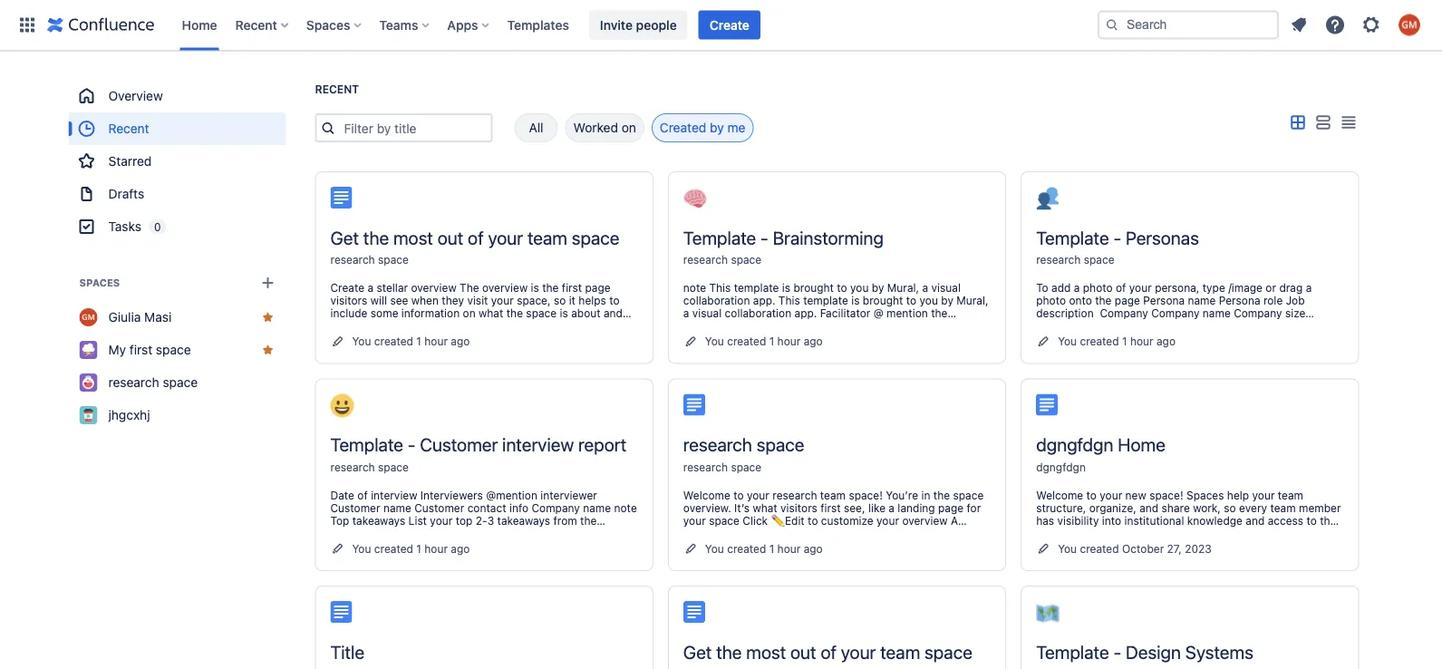 Task type: describe. For each thing, give the bounding box(es) containing it.
of for get the most out of your team space
[[821, 641, 837, 662]]

created for dgngfdgn
[[1081, 542, 1120, 555]]

most for get the most out of your team space
[[747, 641, 786, 662]]

giulia masi
[[108, 310, 172, 325]]

created for research
[[727, 542, 767, 555]]

create link
[[699, 10, 761, 39]]

ago for research
[[804, 542, 823, 555]]

create a space image
[[257, 272, 279, 294]]

you created october 27, 2023
[[1058, 542, 1212, 555]]

hour for customer
[[425, 542, 448, 555]]

first
[[130, 342, 152, 357]]

dgngfdgn link
[[1037, 461, 1086, 473]]

global element
[[11, 0, 1095, 50]]

template for template - personas
[[1037, 227, 1110, 248]]

research space link for template - personas
[[1037, 253, 1115, 266]]

templates link
[[502, 10, 575, 39]]

page image for title
[[331, 601, 352, 623]]

recent inside recent popup button
[[235, 17, 277, 32]]

template - personas research space
[[1037, 227, 1200, 266]]

0
[[154, 220, 161, 233]]

created for brainstorming
[[727, 335, 767, 348]]

banner containing home
[[0, 0, 1443, 51]]

systems
[[1186, 641, 1254, 662]]

my first space
[[108, 342, 191, 357]]

home inside the global element
[[182, 17, 217, 32]]

Filter by title field
[[339, 115, 491, 141]]

jhgcxhj link
[[68, 399, 286, 432]]

giulia masi link
[[68, 301, 286, 334]]

recent button
[[230, 10, 295, 39]]

hour for brainstorming
[[778, 335, 801, 348]]

drafts link
[[68, 178, 286, 210]]

created
[[660, 120, 707, 135]]

page image for dgngfdgn
[[1037, 394, 1058, 416]]

template - customer interview report research space
[[331, 434, 627, 473]]

1 vertical spatial recent
[[315, 83, 359, 96]]

invite people
[[600, 17, 677, 32]]

get the most out of your team space
[[684, 641, 973, 662]]

you for brainstorming
[[705, 335, 724, 348]]

report
[[579, 434, 627, 455]]

interview
[[502, 434, 574, 455]]

- for design
[[1114, 641, 1122, 662]]

you for research
[[705, 542, 724, 555]]

- for personas
[[1114, 227, 1122, 248]]

of for get the most out of your team space research space
[[468, 227, 484, 248]]

home inside dgngfdgn home dgngfdgn
[[1118, 434, 1166, 455]]

your for get the most out of your team space research space
[[488, 227, 523, 248]]

all
[[529, 120, 544, 135]]

settings icon image
[[1361, 14, 1383, 36]]

list image
[[1313, 112, 1334, 134]]

research space link for research space
[[684, 461, 762, 473]]

created by me
[[660, 120, 746, 135]]

template for template - customer interview report
[[331, 434, 403, 455]]

hour for research
[[778, 542, 801, 555]]

research space link for template - customer interview report
[[331, 461, 409, 473]]

:grinning: image
[[331, 394, 354, 418]]

2 dgngfdgn from the top
[[1037, 461, 1086, 473]]

template - brainstorming research space
[[684, 227, 884, 266]]

research inside get the most out of your team space research space
[[331, 253, 375, 266]]

worked
[[574, 120, 618, 135]]

unstar this space image for giulia masi
[[261, 310, 275, 325]]

masi
[[144, 310, 172, 325]]

you for personas
[[1058, 335, 1077, 348]]

research space research space
[[684, 434, 805, 473]]

personas
[[1126, 227, 1200, 248]]

research space link for template - brainstorming
[[684, 253, 762, 266]]

you for customer
[[352, 542, 371, 555]]

page image for get the most out of your team space
[[684, 601, 705, 623]]

tasks
[[108, 219, 141, 234]]

overview
[[108, 88, 163, 103]]

your profile and preferences image
[[1399, 14, 1421, 36]]

ago for brainstorming
[[804, 335, 823, 348]]

hour for personas
[[1131, 335, 1154, 348]]

research space
[[108, 375, 198, 390]]

search image
[[1105, 18, 1120, 32]]

1 dgngfdgn from the top
[[1037, 434, 1114, 455]]

help icon image
[[1325, 14, 1347, 36]]

get for get the most out of your team space research space
[[331, 227, 359, 248]]

spaces button
[[301, 10, 369, 39]]

apps button
[[442, 10, 497, 39]]

research inside template - brainstorming research space
[[684, 253, 728, 266]]

page image for research
[[684, 394, 705, 416]]

teams
[[379, 17, 418, 32]]

1 for most
[[417, 335, 422, 348]]

hour for most
[[425, 335, 448, 348]]



Task type: vqa. For each thing, say whether or not it's contained in the screenshot.
'Template' inside Template - Brainstorming Research Space
yes



Task type: locate. For each thing, give the bounding box(es) containing it.
out for get the most out of your team space research space
[[438, 227, 464, 248]]

0 vertical spatial unstar this space image
[[261, 310, 275, 325]]

27,
[[1168, 542, 1182, 555]]

:busts_in_silhouette: image
[[1037, 187, 1060, 210]]

notification icon image
[[1289, 14, 1310, 36]]

1 vertical spatial dgngfdgn
[[1037, 461, 1086, 473]]

:busts_in_silhouette: image
[[1037, 187, 1060, 210]]

1 horizontal spatial of
[[821, 641, 837, 662]]

ago
[[451, 335, 470, 348], [804, 335, 823, 348], [1157, 335, 1176, 348], [451, 542, 470, 555], [804, 542, 823, 555]]

unstar this space image inside giulia masi link
[[261, 310, 275, 325]]

1 horizontal spatial page image
[[684, 394, 705, 416]]

my first space link
[[68, 334, 286, 366]]

tab list
[[493, 113, 754, 142]]

:map: image
[[1037, 601, 1060, 625], [1037, 601, 1060, 625]]

2 page image from the left
[[684, 601, 705, 623]]

brainstorming
[[773, 227, 884, 248]]

banner
[[0, 0, 1443, 51]]

hour
[[425, 335, 448, 348], [778, 335, 801, 348], [1131, 335, 1154, 348], [425, 542, 448, 555], [778, 542, 801, 555]]

my
[[108, 342, 126, 357]]

spaces
[[306, 17, 350, 32], [79, 277, 120, 289]]

page image
[[331, 601, 352, 623], [684, 601, 705, 623]]

recent link
[[68, 112, 286, 145]]

0 horizontal spatial out
[[438, 227, 464, 248]]

team inside get the most out of your team space research space
[[528, 227, 568, 248]]

1 vertical spatial unstar this space image
[[261, 343, 275, 357]]

1 unstar this space image from the top
[[261, 310, 275, 325]]

page image
[[331, 187, 352, 209], [684, 394, 705, 416], [1037, 394, 1058, 416]]

you for dgngfdgn
[[1058, 542, 1077, 555]]

0 horizontal spatial page image
[[331, 601, 352, 623]]

Search field
[[1098, 10, 1280, 39]]

you created 1 hour ago for research
[[705, 542, 823, 555]]

the for get the most out of your team space
[[717, 641, 742, 662]]

you
[[352, 335, 371, 348], [705, 335, 724, 348], [1058, 335, 1077, 348], [352, 542, 371, 555], [705, 542, 724, 555], [1058, 542, 1077, 555]]

spaces right recent popup button
[[306, 17, 350, 32]]

people
[[636, 17, 677, 32]]

research
[[331, 253, 375, 266], [684, 253, 728, 266], [1037, 253, 1081, 266], [108, 375, 159, 390], [684, 434, 753, 455], [331, 461, 375, 473], [684, 461, 728, 473]]

0 horizontal spatial team
[[528, 227, 568, 248]]

- for brainstorming
[[761, 227, 769, 248]]

unstar this space image
[[261, 310, 275, 325], [261, 343, 275, 357]]

recent right the home link
[[235, 17, 277, 32]]

- inside the 'template - personas research space'
[[1114, 227, 1122, 248]]

1 horizontal spatial recent
[[235, 17, 277, 32]]

out
[[438, 227, 464, 248], [791, 641, 817, 662]]

templates
[[507, 17, 569, 32]]

0 horizontal spatial the
[[363, 227, 389, 248]]

appswitcher icon image
[[16, 14, 38, 36]]

dgngfdgn home dgngfdgn
[[1037, 434, 1166, 473]]

2 unstar this space image from the top
[[261, 343, 275, 357]]

1 vertical spatial team
[[881, 641, 921, 662]]

0 horizontal spatial of
[[468, 227, 484, 248]]

-
[[761, 227, 769, 248], [1114, 227, 1122, 248], [408, 434, 416, 455], [1114, 641, 1122, 662]]

space inside the 'template - personas research space'
[[1084, 253, 1115, 266]]

get for get the most out of your team space
[[684, 641, 712, 662]]

the
[[363, 227, 389, 248], [717, 641, 742, 662]]

on
[[622, 120, 636, 135]]

invite
[[600, 17, 633, 32]]

1 horizontal spatial your
[[841, 641, 876, 662]]

1 vertical spatial most
[[747, 641, 786, 662]]

ago for personas
[[1157, 335, 1176, 348]]

created by me button
[[652, 113, 754, 142]]

all button
[[515, 113, 558, 142]]

:brain: image
[[684, 187, 707, 210], [684, 187, 707, 210]]

you created 1 hour ago for most
[[352, 335, 470, 348]]

research inside template - customer interview report research space
[[331, 461, 375, 473]]

- inside template - customer interview report research space
[[408, 434, 416, 455]]

overview link
[[68, 80, 286, 112]]

1 for research
[[770, 542, 775, 555]]

0 vertical spatial recent
[[235, 17, 277, 32]]

you created 1 hour ago for brainstorming
[[705, 335, 823, 348]]

worked on
[[574, 120, 636, 135]]

you for most
[[352, 335, 371, 348]]

0 vertical spatial get
[[331, 227, 359, 248]]

template inside template - brainstorming research space
[[684, 227, 757, 248]]

2 vertical spatial recent
[[108, 121, 149, 136]]

design
[[1126, 641, 1182, 662]]

0 horizontal spatial spaces
[[79, 277, 120, 289]]

jhgcxhj
[[108, 408, 150, 423]]

compact list image
[[1338, 112, 1360, 134]]

template inside the 'template - personas research space'
[[1037, 227, 1110, 248]]

1 vertical spatial get
[[684, 641, 712, 662]]

1 horizontal spatial the
[[717, 641, 742, 662]]

space inside template - brainstorming research space
[[731, 253, 762, 266]]

research space link for get the most out of your team space
[[331, 253, 409, 266]]

:grinning: image
[[331, 394, 354, 418]]

group
[[68, 80, 286, 243]]

recent inside recent link
[[108, 121, 149, 136]]

2 horizontal spatial recent
[[315, 83, 359, 96]]

most for get the most out of your team space research space
[[394, 227, 433, 248]]

research inside the 'template - personas research space'
[[1037, 253, 1081, 266]]

giulia
[[108, 310, 141, 325]]

of inside get the most out of your team space research space
[[468, 227, 484, 248]]

drafts
[[108, 186, 144, 201]]

spaces inside popup button
[[306, 17, 350, 32]]

unstar this space image inside my first space link
[[261, 343, 275, 357]]

your for get the most out of your team space
[[841, 641, 876, 662]]

- left design in the bottom right of the page
[[1114, 641, 1122, 662]]

0 horizontal spatial most
[[394, 227, 433, 248]]

ago for most
[[451, 335, 470, 348]]

ago for customer
[[451, 542, 470, 555]]

starred
[[108, 154, 152, 169]]

unstar this space image for my first space
[[261, 343, 275, 357]]

0 horizontal spatial get
[[331, 227, 359, 248]]

1 horizontal spatial page image
[[684, 601, 705, 623]]

0 horizontal spatial home
[[182, 17, 217, 32]]

me
[[728, 120, 746, 135]]

1 vertical spatial spaces
[[79, 277, 120, 289]]

1 horizontal spatial most
[[747, 641, 786, 662]]

1 for personas
[[1123, 335, 1128, 348]]

create
[[710, 17, 750, 32]]

0 horizontal spatial your
[[488, 227, 523, 248]]

space
[[572, 227, 620, 248], [378, 253, 409, 266], [731, 253, 762, 266], [1084, 253, 1115, 266], [156, 342, 191, 357], [163, 375, 198, 390], [757, 434, 805, 455], [378, 461, 409, 473], [731, 461, 762, 473], [925, 641, 973, 662]]

1 horizontal spatial home
[[1118, 434, 1166, 455]]

most
[[394, 227, 433, 248], [747, 641, 786, 662]]

0 vertical spatial of
[[468, 227, 484, 248]]

1 vertical spatial your
[[841, 641, 876, 662]]

- left the personas
[[1114, 227, 1122, 248]]

0 vertical spatial most
[[394, 227, 433, 248]]

invite people button
[[589, 10, 688, 39]]

spaces up giulia
[[79, 277, 120, 289]]

1 horizontal spatial get
[[684, 641, 712, 662]]

the inside get the most out of your team space research space
[[363, 227, 389, 248]]

recent up starred
[[108, 121, 149, 136]]

recent down spaces popup button
[[315, 83, 359, 96]]

2 horizontal spatial page image
[[1037, 394, 1058, 416]]

worked on button
[[565, 113, 645, 142]]

2023
[[1186, 542, 1212, 555]]

out inside get the most out of your team space research space
[[438, 227, 464, 248]]

- for customer
[[408, 434, 416, 455]]

template - design systems
[[1037, 641, 1254, 662]]

created for most
[[374, 335, 413, 348]]

the for get the most out of your team space research space
[[363, 227, 389, 248]]

you created 1 hour ago
[[352, 335, 470, 348], [705, 335, 823, 348], [1058, 335, 1176, 348], [352, 542, 470, 555], [705, 542, 823, 555]]

team for get the most out of your team space research space
[[528, 227, 568, 248]]

space inside template - customer interview report research space
[[378, 461, 409, 473]]

starred link
[[68, 145, 286, 178]]

1 for brainstorming
[[770, 335, 775, 348]]

0 vertical spatial home
[[182, 17, 217, 32]]

team
[[528, 227, 568, 248], [881, 641, 921, 662]]

customer
[[420, 434, 498, 455]]

1 horizontal spatial spaces
[[306, 17, 350, 32]]

your inside get the most out of your team space research space
[[488, 227, 523, 248]]

created
[[374, 335, 413, 348], [727, 335, 767, 348], [1081, 335, 1120, 348], [374, 542, 413, 555], [727, 542, 767, 555], [1081, 542, 1120, 555]]

1 for customer
[[417, 542, 422, 555]]

research space link
[[331, 253, 409, 266], [684, 253, 762, 266], [1037, 253, 1115, 266], [68, 366, 286, 399], [331, 461, 409, 473], [684, 461, 762, 473]]

you created 1 hour ago for personas
[[1058, 335, 1176, 348]]

home
[[182, 17, 217, 32], [1118, 434, 1166, 455]]

- left customer
[[408, 434, 416, 455]]

apps
[[447, 17, 478, 32]]

1 vertical spatial of
[[821, 641, 837, 662]]

created for personas
[[1081, 335, 1120, 348]]

page image for get
[[331, 187, 352, 209]]

0 horizontal spatial recent
[[108, 121, 149, 136]]

0 vertical spatial dgngfdgn
[[1037, 434, 1114, 455]]

- inside template - brainstorming research space
[[761, 227, 769, 248]]

get
[[331, 227, 359, 248], [684, 641, 712, 662]]

of
[[468, 227, 484, 248], [821, 641, 837, 662]]

title
[[331, 641, 365, 662]]

1 horizontal spatial team
[[881, 641, 921, 662]]

template inside template - customer interview report research space
[[331, 434, 403, 455]]

team for get the most out of your team space
[[881, 641, 921, 662]]

home link
[[176, 10, 223, 39]]

teams button
[[374, 10, 437, 39]]

template for template - brainstorming
[[684, 227, 757, 248]]

0 vertical spatial spaces
[[306, 17, 350, 32]]

by
[[710, 120, 724, 135]]

confluence image
[[47, 14, 155, 36], [47, 14, 155, 36]]

1 page image from the left
[[331, 601, 352, 623]]

0 vertical spatial team
[[528, 227, 568, 248]]

out for get the most out of your team space
[[791, 641, 817, 662]]

dgngfdgn
[[1037, 434, 1114, 455], [1037, 461, 1086, 473]]

get inside get the most out of your team space research space
[[331, 227, 359, 248]]

1 vertical spatial home
[[1118, 434, 1166, 455]]

most inside get the most out of your team space research space
[[394, 227, 433, 248]]

1 vertical spatial the
[[717, 641, 742, 662]]

october
[[1123, 542, 1165, 555]]

group containing overview
[[68, 80, 286, 243]]

recent
[[235, 17, 277, 32], [315, 83, 359, 96], [108, 121, 149, 136]]

template
[[684, 227, 757, 248], [1037, 227, 1110, 248], [331, 434, 403, 455], [1037, 641, 1110, 662]]

tab list containing all
[[493, 113, 754, 142]]

0 vertical spatial the
[[363, 227, 389, 248]]

1 vertical spatial out
[[791, 641, 817, 662]]

1
[[417, 335, 422, 348], [770, 335, 775, 348], [1123, 335, 1128, 348], [417, 542, 422, 555], [770, 542, 775, 555]]

cards image
[[1287, 112, 1309, 134]]

get the most out of your team space research space
[[331, 227, 620, 266]]

0 vertical spatial your
[[488, 227, 523, 248]]

- left brainstorming
[[761, 227, 769, 248]]

0 horizontal spatial page image
[[331, 187, 352, 209]]

0 vertical spatial out
[[438, 227, 464, 248]]

1 horizontal spatial out
[[791, 641, 817, 662]]

created for customer
[[374, 542, 413, 555]]

your
[[488, 227, 523, 248], [841, 641, 876, 662]]

you created 1 hour ago for customer
[[352, 542, 470, 555]]



